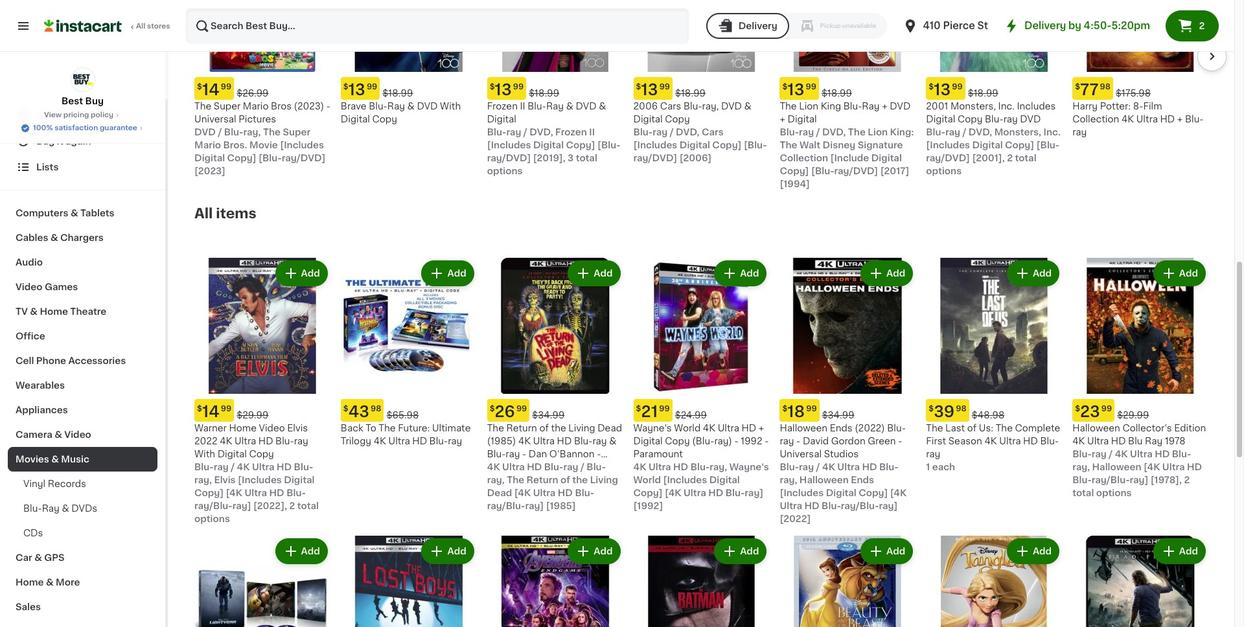 Task type: vqa. For each thing, say whether or not it's contained in the screenshot.
"Blocks"
no



Task type: describe. For each thing, give the bounding box(es) containing it.
hd inside the last of us: the complete first season 4k ultra hd blu- ray 1 each
[[1023, 437, 1038, 446]]

1 13 from the left
[[348, 82, 365, 97]]

(2023)
[[294, 102, 324, 111]]

& inside brave blu-ray & dvd with digital copy
[[407, 102, 415, 111]]

$ 23 99
[[1075, 404, 1112, 419]]

ray/blu- inside "warner home video elvis 2022 4k ultra hd blu-ray with digital copy blu-ray / 4k ultra hd blu- ray, elvis [includes digital copy] [4k ultra hd blu- ray/blu-ray] [2022], 2 total options"
[[194, 501, 232, 510]]

$ 26 99
[[490, 404, 527, 419]]

movies & music link
[[8, 447, 157, 472]]

$21.99 original price: $24.99 element
[[634, 399, 770, 422]]

23
[[1080, 404, 1100, 419]]

[includes inside halloween ends (2022) blu- ray - david gordon green - universal studios blu-ray / 4k ultra hd blu- ray, halloween ends [includes digital copy] [4k ultra hd blu-ray/blu-ray] [2022]
[[780, 488, 824, 497]]

ray/blu- inside 4k ultra hd blu-ray / blu- ray, the return of the living dead [4k ultra hd blu- ray/blu-ray] [1985]
[[487, 501, 525, 510]]

copy inside $ 13 99 $18.99 2006 cars blu-ray, dvd & digital copy blu-ray / dvd, cars [includes digital copy] [blu- ray/dvd] [2006]
[[665, 115, 690, 124]]

[2017]
[[880, 166, 909, 175]]

cell
[[16, 356, 34, 366]]

movies
[[16, 455, 49, 464]]

best buy link
[[62, 67, 104, 108]]

1992
[[741, 437, 763, 446]]

all for all stores
[[136, 23, 145, 30]]

$13.99 original price: $18.99 element for 2001 monsters, inc. includes digital copy blu-ray dvd blu-ray / dvd, monsters, inc. [includes digital copy] [blu- ray/dvd] [2001], 2 total options
[[926, 77, 1062, 100]]

music
[[61, 455, 89, 464]]

$ 14 99 for warner
[[197, 404, 232, 419]]

$77.98 original price: $175.98 element
[[1073, 77, 1209, 100]]

$ 39 98
[[929, 404, 967, 419]]

office link
[[8, 324, 157, 349]]

1 horizontal spatial mario
[[243, 102, 269, 111]]

vinyl records link
[[8, 472, 157, 496]]

copy] inside "warner home video elvis 2022 4k ultra hd blu-ray with digital copy blu-ray / 4k ultra hd blu- ray, elvis [includes digital copy] [4k ultra hd blu- ray/blu-ray] [2022], 2 total options"
[[194, 488, 224, 497]]

3
[[568, 153, 574, 162]]

$34.99 for 26
[[532, 411, 565, 420]]

total inside "$ 13 99 $18.99 frozen ii blu-ray & dvd & digital blu-ray / dvd, frozen ii [includes digital copy] [blu- ray/dvd] [2019], 3 total options"
[[576, 153, 597, 162]]

ray inside 4k ultra hd blu-ray / blu- ray, the return of the living dead [4k ultra hd blu- ray/blu-ray] [1985]
[[563, 462, 578, 472]]

1 horizontal spatial cars
[[702, 127, 724, 137]]

living inside the return of the living dead (1985) 4k ultra hd blu-ray & blu-ray - dan o'bannon - shout factory
[[569, 424, 595, 433]]

- right 1992
[[765, 437, 769, 446]]

film
[[1143, 102, 1162, 111]]

the last of us: the complete first season 4k ultra hd blu- ray 1 each
[[926, 424, 1060, 472]]

& inside the blu-ray & dvds link
[[62, 504, 69, 513]]

[blu- inside "$ 13 99 $18.99 frozen ii blu-ray & dvd & digital blu-ray / dvd, frozen ii [includes digital copy] [blu- ray/dvd] [2019], 3 total options"
[[598, 140, 621, 150]]

ray] inside "warner home video elvis 2022 4k ultra hd blu-ray with digital copy blu-ray / 4k ultra hd blu- ray, elvis [includes digital copy] [4k ultra hd blu- ray/blu-ray] [2022], 2 total options"
[[232, 501, 251, 510]]

best buy
[[62, 97, 104, 106]]

& inside tv & home theatre link
[[30, 307, 38, 316]]

service type group
[[706, 13, 887, 39]]

ultra inside the $ 43 98 $65.98 back to the future: ultimate trilogy 4k ultra hd blu-ray
[[389, 437, 410, 446]]

copy] inside $ 13 99 $18.99 2006 cars blu-ray, dvd & digital copy blu-ray / dvd, cars [includes digital copy] [blu- ray/dvd] [2006]
[[712, 140, 742, 150]]

total inside 2001 monsters, inc. includes digital copy blu-ray dvd blu-ray / dvd, monsters, inc. [includes digital copy] [blu- ray/dvd] [2001], 2 total options
[[1015, 153, 1037, 162]]

vinyl records
[[23, 480, 86, 489]]

ray/dvd] inside $ 13 99 $18.99 2006 cars blu-ray, dvd & digital copy blu-ray / dvd, cars [includes digital copy] [blu- ray/dvd] [2006]
[[634, 153, 677, 162]]

& inside car & gps 'link'
[[34, 553, 42, 563]]

& inside movies & music 'link'
[[51, 455, 59, 464]]

disney
[[823, 140, 856, 150]]

ray/dvd] inside 2001 monsters, inc. includes digital copy blu-ray dvd blu-ray / dvd, monsters, inc. [includes digital copy] [blu- ray/dvd] [2001], 2 total options
[[926, 153, 970, 162]]

king
[[821, 102, 841, 111]]

[blu- inside 2001 monsters, inc. includes digital copy blu-ray dvd blu-ray / dvd, monsters, inc. [includes digital copy] [blu- ray/dvd] [2001], 2 total options
[[1037, 140, 1060, 150]]

ray inside brave blu-ray & dvd with digital copy
[[387, 102, 405, 111]]

$ 13 99 $18.99 2006 cars blu-ray, dvd & digital copy blu-ray / dvd, cars [includes digital copy] [blu- ray/dvd] [2006]
[[634, 82, 767, 162]]

100% satisfaction guarantee
[[33, 124, 137, 132]]

0 vertical spatial elvis
[[287, 424, 308, 433]]

by
[[1069, 21, 1082, 30]]

$ 43 98 $65.98 back to the future: ultimate trilogy 4k ultra hd blu-ray
[[341, 404, 471, 446]]

product group containing 21
[[634, 258, 770, 512]]

cds
[[23, 529, 43, 538]]

to
[[366, 424, 376, 433]]

ray, inside "warner home video elvis 2022 4k ultra hd blu-ray with digital copy blu-ray / 4k ultra hd blu- ray, elvis [includes digital copy] [4k ultra hd blu- ray/blu-ray] [2022], 2 total options"
[[194, 475, 212, 484]]

view
[[44, 111, 62, 119]]

1 vertical spatial mario
[[194, 140, 221, 150]]

[4k inside halloween ends (2022) blu- ray - david gordon green - universal studios blu-ray / 4k ultra hd blu- ray, halloween ends [includes digital copy] [4k ultra hd blu-ray/blu-ray] [2022]
[[890, 488, 907, 497]]

halloween down $ 18 99
[[780, 424, 828, 433]]

$ inside $ 39 98
[[929, 405, 934, 413]]

guarantee
[[100, 124, 137, 132]]

stores
[[147, 23, 170, 30]]

blu
[[1128, 437, 1143, 446]]

dvd inside $ 13 99 $18.99 the lion king blu-ray + dvd + digital blu-ray / dvd, the lion king: the walt disney signature collection [include digital copy] [blu-ray/dvd] [2017] [1994]
[[890, 102, 911, 111]]

of for return
[[539, 424, 549, 433]]

0 horizontal spatial elvis
[[214, 475, 236, 484]]

all for all items
[[194, 207, 213, 220]]

- right the ray)
[[735, 437, 739, 446]]

$ inside $ 18 99
[[782, 405, 788, 413]]

cds link
[[8, 521, 157, 546]]

with inside brave blu-ray & dvd with digital copy
[[440, 102, 461, 111]]

buy it again link
[[8, 128, 157, 154]]

[blu- inside $ 13 99 $18.99 2006 cars blu-ray, dvd & digital copy blu-ray / dvd, cars [includes digital copy] [blu- ray/dvd] [2006]
[[744, 140, 767, 150]]

product group containing 18
[[780, 258, 916, 525]]

ray, inside $ 13 99 $18.99 2006 cars blu-ray, dvd & digital copy blu-ray / dvd, cars [includes digital copy] [blu- ray/dvd] [2006]
[[702, 102, 719, 111]]

14 for warner
[[202, 404, 220, 419]]

$ 14 99 for the
[[197, 82, 232, 97]]

2 inside "warner home video elvis 2022 4k ultra hd blu-ray with digital copy blu-ray / 4k ultra hd blu- ray, elvis [includes digital copy] [4k ultra hd blu- ray/blu-ray] [2022], 2 total options"
[[289, 501, 295, 510]]

video for camera & video
[[64, 430, 91, 439]]

halloween collector's edition 4k ultra hd blu ray 1978 blu-ray / 4k ultra hd blu- ray, halloween [4k ultra hd blu-ray/blu-ray] [1978], 2 total options
[[1073, 424, 1206, 497]]

first
[[926, 437, 946, 446]]

4k inside the return of the living dead (1985) 4k ultra hd blu-ray & blu-ray - dan o'bannon - shout factory
[[518, 437, 531, 446]]

ray inside $ 13 99 $18.99 the lion king blu-ray + dvd + digital blu-ray / dvd, the lion king: the walt disney signature collection [include digital copy] [blu-ray/dvd] [2017] [1994]
[[862, 102, 880, 111]]

wearables
[[16, 381, 65, 390]]

2 inside halloween collector's edition 4k ultra hd blu ray 1978 blu-ray / 4k ultra hd blu- ray, halloween [4k ultra hd blu-ray/blu-ray] [1978], 2 total options
[[1184, 475, 1190, 484]]

the up movie
[[263, 127, 281, 137]]

1 horizontal spatial wayne's
[[730, 462, 769, 472]]

collector's
[[1123, 424, 1172, 433]]

bros.
[[223, 140, 247, 150]]

[2001],
[[972, 153, 1005, 162]]

ray inside halloween collector's edition 4k ultra hd blu ray 1978 blu-ray / 4k ultra hd blu- ray, halloween [4k ultra hd blu-ray/blu-ray] [1978], 2 total options
[[1145, 437, 1163, 446]]

blu- inside the $ 43 98 $65.98 back to the future: ultimate trilogy 4k ultra hd blu-ray
[[429, 437, 448, 446]]

walt
[[800, 140, 821, 150]]

dvd inside brave blu-ray & dvd with digital copy
[[417, 102, 438, 111]]

99 for $14.99 original price: $29.99 element
[[221, 405, 232, 413]]

- left the david
[[797, 437, 801, 446]]

product group containing 43
[[341, 258, 477, 448]]

ultra inside the last of us: the complete first season 4k ultra hd blu- ray 1 each
[[999, 437, 1021, 446]]

2001 monsters, inc. includes digital copy blu-ray dvd blu-ray / dvd, monsters, inc. [includes digital copy] [blu- ray/dvd] [2001], 2 total options
[[926, 102, 1061, 175]]

delivery by 4:50-5:20pm
[[1025, 21, 1150, 30]]

ray] inside halloween ends (2022) blu- ray - david gordon green - universal studios blu-ray / 4k ultra hd blu- ray, halloween ends [includes digital copy] [4k ultra hd blu-ray/blu-ray] [2022]
[[879, 501, 898, 510]]

lists link
[[8, 154, 157, 180]]

ultra inside harry potter: 8-film collection 4k ultra hd + blu- ray
[[1137, 115, 1158, 124]]

the down $14.99 original price: $26.99 "element"
[[194, 102, 211, 111]]

blu- inside the last of us: the complete first season 4k ultra hd blu- ray 1 each
[[1040, 437, 1059, 446]]

ray down vinyl records
[[42, 504, 60, 513]]

ray inside "$ 13 99 $18.99 frozen ii blu-ray & dvd & digital blu-ray / dvd, frozen ii [includes digital copy] [blu- ray/dvd] [2019], 3 total options"
[[546, 102, 564, 111]]

hd inside the return of the living dead (1985) 4k ultra hd blu-ray & blu-ray - dan o'bannon - shout factory
[[557, 437, 572, 446]]

$ 13 99 for brave blu-ray & dvd with digital copy
[[343, 82, 377, 97]]

studios
[[824, 449, 859, 459]]

[includes inside "warner home video elvis 2022 4k ultra hd blu-ray with digital copy blu-ray / 4k ultra hd blu- ray, elvis [includes digital copy] [4k ultra hd blu- ray/blu-ray] [2022], 2 total options"
[[238, 475, 282, 484]]

universal inside halloween ends (2022) blu- ray - david gordon green - universal studios blu-ray / 4k ultra hd blu- ray, halloween ends [includes digital copy] [4k ultra hd blu-ray/blu-ray] [2022]
[[780, 449, 822, 459]]

includes
[[1017, 102, 1056, 111]]

of inside 4k ultra hd blu-ray / blu- ray, the return of the living dead [4k ultra hd blu- ray/blu-ray] [1985]
[[561, 475, 570, 484]]

$ 13 99 for 2001 monsters, inc. includes digital copy blu-ray dvd
[[929, 82, 963, 97]]

13 for frozen
[[495, 82, 512, 97]]

movies & music
[[16, 455, 89, 464]]

ray/dvd] inside $ 13 99 $18.99 the lion king blu-ray + dvd + digital blu-ray / dvd, the lion king: the walt disney signature collection [include digital copy] [blu-ray/dvd] [2017] [1994]
[[834, 166, 878, 175]]

dvd, inside $ 13 99 $18.99 2006 cars blu-ray, dvd & digital copy blu-ray / dvd, cars [includes digital copy] [blu- ray/dvd] [2006]
[[676, 127, 700, 137]]

1 vertical spatial ends
[[851, 475, 874, 484]]

$ inside $ 21 99 $24.99 wayne's world 4k ultra hd + digital copy (blu-ray) - 1992 - paramount 4k ultra hd blu-ray, wayne's world [includes digital copy] [4k ultra hd blu-ray] [1992]
[[636, 405, 641, 413]]

$ inside $ 26 99
[[490, 405, 495, 413]]

[include
[[830, 153, 869, 162]]

0 horizontal spatial inc.
[[998, 102, 1015, 111]]

video games link
[[8, 275, 157, 299]]

[4k inside $ 21 99 $24.99 wayne's world 4k ultra hd + digital copy (blu-ray) - 1992 - paramount 4k ultra hd blu-ray, wayne's world [includes digital copy] [4k ultra hd blu-ray] [1992]
[[665, 488, 682, 497]]

living inside 4k ultra hd blu-ray / blu- ray, the return of the living dead [4k ultra hd blu- ray/blu-ray] [1985]
[[590, 475, 618, 484]]

digital inside brave blu-ray & dvd with digital copy
[[341, 115, 370, 124]]

buy it again
[[36, 137, 91, 146]]

$14.99 original price: $26.99 element
[[194, 77, 330, 100]]

delivery for delivery
[[739, 21, 778, 30]]

all stores
[[136, 23, 170, 30]]

cables & chargers
[[16, 233, 104, 242]]

ray/blu- inside halloween collector's edition 4k ultra hd blu ray 1978 blu-ray / 4k ultra hd blu- ray, halloween [4k ultra hd blu-ray/blu-ray] [1978], 2 total options
[[1092, 475, 1130, 484]]

us:
[[979, 424, 994, 433]]

[includes inside "$ 13 99 $18.99 frozen ii blu-ray & dvd & digital blu-ray / dvd, frozen ii [includes digital copy] [blu- ray/dvd] [2019], 3 total options"
[[487, 140, 531, 150]]

paramount
[[634, 449, 683, 459]]

blu-ray & dvds link
[[8, 496, 157, 521]]

[4k inside "warner home video elvis 2022 4k ultra hd blu-ray with digital copy blu-ray / 4k ultra hd blu- ray, elvis [includes digital copy] [4k ultra hd blu- ray/blu-ray] [2022], 2 total options"
[[226, 488, 242, 497]]

tablets
[[80, 209, 114, 218]]

total inside halloween collector's edition 4k ultra hd blu ray 1978 blu-ray / 4k ultra hd blu- ray, halloween [4k ultra hd blu-ray/blu-ray] [1978], 2 total options
[[1073, 488, 1094, 497]]

98 for 77
[[1100, 83, 1111, 91]]

ray inside halloween collector's edition 4k ultra hd blu ray 1978 blu-ray / 4k ultra hd blu- ray, halloween [4k ultra hd blu-ray/blu-ray] [1978], 2 total options
[[1092, 449, 1107, 459]]

13 for 2006
[[641, 82, 658, 97]]

$65.98
[[387, 411, 419, 420]]

2 inside 2001 monsters, inc. includes digital copy blu-ray dvd blu-ray / dvd, monsters, inc. [includes digital copy] [blu- ray/dvd] [2001], 2 total options
[[1007, 153, 1013, 162]]

1 vertical spatial monsters,
[[995, 127, 1041, 137]]

$26.99
[[237, 89, 269, 98]]

the inside the return of the living dead (1985) 4k ultra hd blu-ray & blu-ray - dan o'bannon - shout factory
[[487, 424, 504, 433]]

appliances link
[[8, 398, 157, 423]]

18
[[788, 404, 805, 419]]

copy inside brave blu-ray & dvd with digital copy
[[372, 115, 397, 124]]

ray inside $ 13 99 $18.99 the lion king blu-ray + dvd + digital blu-ray / dvd, the lion king: the walt disney signature collection [include digital copy] [blu-ray/dvd] [2017] [1994]
[[799, 127, 814, 137]]

$48.98
[[972, 411, 1005, 420]]

[2022]
[[780, 514, 811, 523]]

dvds
[[71, 504, 97, 513]]

/ inside the super mario bros (2023) - universal pictures dvd / blu-ray, the super mario bros. movie [includes digital copy] [blu-ray/dvd] [2023]
[[218, 127, 222, 137]]

1 horizontal spatial buy
[[85, 97, 104, 106]]

$18.99 original price: $34.99 element
[[780, 399, 916, 422]]

1 horizontal spatial inc.
[[1044, 127, 1061, 137]]

[includes inside the super mario bros (2023) - universal pictures dvd / blu-ray, the super mario bros. movie [includes digital copy] [blu-ray/dvd] [2023]
[[280, 140, 324, 150]]

4k down the paramount
[[634, 462, 646, 472]]

4k inside 4k ultra hd blu-ray / blu- ray, the return of the living dead [4k ultra hd blu- ray/blu-ray] [1985]
[[487, 462, 500, 472]]

0 vertical spatial ends
[[830, 424, 853, 433]]

product group containing 14
[[194, 258, 330, 525]]

99 for $21.99 original price: $24.99 'element'
[[659, 405, 670, 413]]

delivery for delivery by 4:50-5:20pm
[[1025, 21, 1066, 30]]

/ inside halloween ends (2022) blu- ray - david gordon green - universal studios blu-ray / 4k ultra hd blu- ray, halloween ends [includes digital copy] [4k ultra hd blu-ray/blu-ray] [2022]
[[816, 462, 820, 472]]

ray, inside halloween collector's edition 4k ultra hd blu ray 1978 blu-ray / 4k ultra hd blu- ray, halloween [4k ultra hd blu-ray/blu-ray] [1978], 2 total options
[[1073, 462, 1090, 472]]

the left "walt"
[[780, 140, 797, 150]]

warner home video elvis 2022 4k ultra hd blu-ray with digital copy blu-ray / 4k ultra hd blu- ray, elvis [includes digital copy] [4k ultra hd blu- ray/blu-ray] [2022], 2 total options
[[194, 424, 319, 523]]

[2019],
[[533, 153, 566, 162]]

halloween down studios
[[800, 475, 849, 484]]

dvd inside the super mario bros (2023) - universal pictures dvd / blu-ray, the super mario bros. movie [includes digital copy] [blu-ray/dvd] [2023]
[[194, 127, 216, 137]]

wearables link
[[8, 373, 157, 398]]

/ inside 4k ultra hd blu-ray / blu- ray, the return of the living dead [4k ultra hd blu- ray/blu-ray] [1985]
[[581, 462, 584, 472]]

0 vertical spatial home
[[40, 307, 68, 316]]

o'bannon
[[549, 449, 595, 459]]

39
[[934, 404, 955, 419]]

view pricing policy link
[[44, 110, 121, 121]]

(1985)
[[487, 437, 516, 446]]

harry
[[1073, 102, 1098, 111]]

halloween ends (2022) blu- ray - david gordon green - universal studios blu-ray / 4k ultra hd blu- ray, halloween ends [includes digital copy] [4k ultra hd blu-ray/blu-ray] [2022]
[[780, 424, 907, 523]]

1 horizontal spatial frozen
[[555, 127, 587, 137]]

options inside 2001 monsters, inc. includes digital copy blu-ray dvd blu-ray / dvd, monsters, inc. [includes digital copy] [blu- ray/dvd] [2001], 2 total options
[[926, 166, 962, 175]]

$26.99 original price: $34.99 element
[[487, 399, 623, 422]]

$13.99 original price: $18.99 element for $ 13 99 $18.99 the lion king blu-ray + dvd + digital blu-ray / dvd, the lion king: the walt disney signature collection [include digital copy] [blu-ray/dvd] [2017] [1994]
[[780, 77, 916, 100]]

tv
[[16, 307, 28, 316]]

product group containing 26
[[487, 258, 623, 512]]

dvd, inside "$ 13 99 $18.99 frozen ii blu-ray & dvd & digital blu-ray / dvd, frozen ii [includes digital copy] [blu- ray/dvd] [2019], 3 total options"
[[530, 127, 553, 137]]

2 button
[[1166, 10, 1219, 41]]

dvd, inside $ 13 99 $18.99 the lion king blu-ray + dvd + digital blu-ray / dvd, the lion king: the walt disney signature collection [include digital copy] [blu-ray/dvd] [2017] [1994]
[[822, 127, 846, 137]]

[1978],
[[1151, 475, 1182, 484]]

shout
[[487, 462, 514, 472]]

[includes inside 2001 monsters, inc. includes digital copy blu-ray dvd blu-ray / dvd, monsters, inc. [includes digital copy] [blu- ray/dvd] [2001], 2 total options
[[926, 140, 970, 150]]

copy] inside "$ 13 99 $18.99 frozen ii blu-ray & dvd & digital blu-ray / dvd, frozen ii [includes digital copy] [blu- ray/dvd] [2019], 3 total options"
[[566, 140, 595, 150]]

dead inside the return of the living dead (1985) 4k ultra hd blu-ray & blu-ray - dan o'bannon - shout factory
[[598, 424, 622, 433]]

total inside "warner home video elvis 2022 4k ultra hd blu-ray with digital copy blu-ray / 4k ultra hd blu- ray, elvis [includes digital copy] [4k ultra hd blu- ray/blu-ray] [2022], 2 total options"
[[297, 501, 319, 510]]

copy inside "warner home video elvis 2022 4k ultra hd blu-ray with digital copy blu-ray / 4k ultra hd blu- ray, elvis [includes digital copy] [4k ultra hd blu- ray/blu-ray] [2022], 2 total options"
[[249, 449, 274, 459]]

0 vertical spatial wayne's
[[634, 424, 672, 433]]

the inside 4k ultra hd blu-ray / blu- ray, the return of the living dead [4k ultra hd blu- ray/blu-ray] [1985]
[[507, 475, 524, 484]]

product group containing 23
[[1073, 258, 1209, 499]]

$175.98
[[1116, 89, 1151, 98]]

$ inside $ 23 99
[[1075, 405, 1080, 413]]

computers & tablets
[[16, 209, 114, 218]]

99 for $23.99 original price: $29.99 element
[[1102, 405, 1112, 413]]

halloween down $ 23 99
[[1073, 424, 1120, 433]]

- right green
[[898, 437, 902, 446]]

of for last
[[967, 424, 977, 433]]



Task type: locate. For each thing, give the bounding box(es) containing it.
car & gps link
[[8, 546, 157, 570]]

1 horizontal spatial with
[[440, 102, 461, 111]]

0 horizontal spatial 98
[[371, 405, 381, 413]]

99 inside "element"
[[221, 83, 232, 91]]

14 for the
[[202, 82, 220, 97]]

1 $13.99 original price: $18.99 element from the left
[[341, 77, 477, 100]]

potter:
[[1100, 102, 1131, 111]]

video for warner home video elvis 2022 4k ultra hd blu-ray with digital copy blu-ray / 4k ultra hd blu- ray, elvis [includes digital copy] [4k ultra hd blu- ray/blu-ray] [2022], 2 total options
[[259, 424, 285, 433]]

410 pierce st
[[923, 21, 988, 30]]

the up (1985)
[[487, 424, 504, 433]]

$ inside the $ 43 98 $65.98 back to the future: ultimate trilogy 4k ultra hd blu-ray
[[343, 405, 348, 413]]

world up [1992]
[[634, 475, 661, 484]]

1 $18.99 from the left
[[383, 89, 413, 98]]

99 for $13.99 original price: $18.99 element corresponding to $ 13 99 $18.99 2006 cars blu-ray, dvd & digital copy blu-ray / dvd, cars [includes digital copy] [blu- ray/dvd] [2006]
[[659, 83, 670, 91]]

[4k inside 4k ultra hd blu-ray / blu- ray, the return of the living dead [4k ultra hd blu- ray/blu-ray] [1985]
[[514, 488, 531, 497]]

1 vertical spatial home
[[229, 424, 257, 433]]

cables & chargers link
[[8, 226, 157, 250]]

pricing
[[63, 111, 89, 119]]

1 horizontal spatial universal
[[780, 449, 822, 459]]

the left king at the top right of page
[[780, 102, 797, 111]]

ray inside the $ 43 98 $65.98 back to the future: ultimate trilogy 4k ultra hd blu-ray
[[448, 437, 462, 446]]

$29.99
[[237, 411, 269, 420], [1117, 411, 1149, 420]]

wayne's down 1992
[[730, 462, 769, 472]]

accessories
[[68, 356, 126, 366]]

the up disney
[[848, 127, 866, 137]]

1 vertical spatial all
[[194, 207, 213, 220]]

1 $ 13 99 from the left
[[343, 82, 377, 97]]

$29.99 for 14
[[237, 411, 269, 420]]

ray/dvd] down [include
[[834, 166, 878, 175]]

43
[[348, 404, 369, 419]]

$ 13 99
[[343, 82, 377, 97], [929, 82, 963, 97]]

99 for $ 13 99 $18.99 the lion king blu-ray + dvd + digital blu-ray / dvd, the lion king: the walt disney signature collection [include digital copy] [blu-ray/dvd] [2017] [1994]'s $13.99 original price: $18.99 element
[[806, 83, 817, 91]]

audio
[[16, 258, 43, 267]]

collection
[[1073, 115, 1119, 124], [780, 153, 828, 162]]

2 horizontal spatial of
[[967, 424, 977, 433]]

2 14 from the top
[[202, 404, 220, 419]]

4k inside halloween ends (2022) blu- ray - david gordon green - universal studios blu-ray / 4k ultra hd blu- ray, halloween ends [includes digital copy] [4k ultra hd blu-ray/blu-ray] [2022]
[[822, 462, 835, 472]]

0 vertical spatial world
[[674, 424, 701, 433]]

1 horizontal spatial ii
[[589, 127, 595, 137]]

collection inside $ 13 99 $18.99 the lion king blu-ray + dvd + digital blu-ray / dvd, the lion king: the walt disney signature collection [include digital copy] [blu-ray/dvd] [2017] [1994]
[[780, 153, 828, 162]]

1 vertical spatial $ 14 99
[[197, 404, 232, 419]]

& inside the return of the living dead (1985) 4k ultra hd blu-ray & blu-ray - dan o'bannon - shout factory
[[609, 437, 617, 446]]

98 right 77
[[1100, 83, 1111, 91]]

elvis down 2022
[[214, 475, 236, 484]]

collection down "walt"
[[780, 153, 828, 162]]

4k down $14.99 original price: $29.99 element
[[237, 462, 250, 472]]

complete
[[1015, 424, 1060, 433]]

1 horizontal spatial $34.99
[[822, 411, 855, 420]]

98 inside the $ 43 98 $65.98 back to the future: ultimate trilogy 4k ultra hd blu-ray
[[371, 405, 381, 413]]

1 horizontal spatial all
[[194, 207, 213, 220]]

0 horizontal spatial video
[[16, 283, 42, 292]]

$18.99 for $ 13 99 $18.99 frozen ii blu-ray & dvd & digital blu-ray / dvd, frozen ii [includes digital copy] [blu- ray/dvd] [2019], 3 total options
[[529, 89, 559, 98]]

wayne's down 21 in the bottom right of the page
[[634, 424, 672, 433]]

- right o'bannon
[[597, 449, 601, 459]]

1 vertical spatial wayne's
[[730, 462, 769, 472]]

13 inside $ 13 99 $18.99 2006 cars blu-ray, dvd & digital copy blu-ray / dvd, cars [includes digital copy] [blu- ray/dvd] [2006]
[[641, 82, 658, 97]]

best buy logo image
[[70, 67, 95, 92]]

ray inside the last of us: the complete first season 4k ultra hd blu- ray 1 each
[[926, 449, 941, 459]]

+ inside $ 21 99 $24.99 wayne's world 4k ultra hd + digital copy (blu-ray) - 1992 - paramount 4k ultra hd blu-ray, wayne's world [includes digital copy] [4k ultra hd blu-ray] [1992]
[[759, 424, 764, 433]]

13 inside $ 13 99 $18.99 the lion king blu-ray + dvd + digital blu-ray / dvd, the lion king: the walt disney signature collection [include digital copy] [blu-ray/dvd] [2017] [1994]
[[788, 82, 805, 97]]

buy up policy
[[85, 97, 104, 106]]

$ inside $ 13 99 $18.99 the lion king blu-ray + dvd + digital blu-ray / dvd, the lion king: the walt disney signature collection [include digital copy] [blu-ray/dvd] [2017] [1994]
[[782, 83, 788, 91]]

1 horizontal spatial of
[[561, 475, 570, 484]]

halloween down blu
[[1092, 462, 1142, 472]]

mario up [2023]
[[194, 140, 221, 150]]

$43.98 original price: $65.98 element
[[341, 399, 477, 422]]

(2022)
[[855, 424, 885, 433]]

0 horizontal spatial buy
[[36, 137, 55, 146]]

buy down 100%
[[36, 137, 55, 146]]

universal
[[194, 115, 236, 124], [780, 449, 822, 459]]

trilogy
[[341, 437, 371, 446]]

2 13 from the left
[[495, 82, 512, 97]]

$
[[197, 83, 202, 91], [343, 83, 348, 91], [490, 83, 495, 91], [636, 83, 641, 91], [782, 83, 788, 91], [929, 83, 934, 91], [1075, 83, 1080, 91], [197, 405, 202, 413], [343, 405, 348, 413], [490, 405, 495, 413], [636, 405, 641, 413], [782, 405, 788, 413], [929, 405, 934, 413], [1075, 405, 1080, 413]]

1 vertical spatial elvis
[[214, 475, 236, 484]]

1 $ 14 99 from the top
[[197, 82, 232, 97]]

99 for $ 13 99 $18.99 frozen ii blu-ray & dvd & digital blu-ray / dvd, frozen ii [includes digital copy] [blu- ray/dvd] [2019], 3 total options's $13.99 original price: $18.99 element
[[513, 83, 524, 91]]

delivery inside 'button'
[[739, 21, 778, 30]]

living
[[569, 424, 595, 433], [590, 475, 618, 484]]

options inside "$ 13 99 $18.99 frozen ii blu-ray & dvd & digital blu-ray / dvd, frozen ii [includes digital copy] [blu- ray/dvd] [2019], 3 total options"
[[487, 166, 523, 175]]

2
[[1199, 21, 1205, 30], [1007, 153, 1013, 162], [1184, 475, 1190, 484], [289, 501, 295, 510]]

99 inside $ 13 99 $18.99 the lion king blu-ray + dvd + digital blu-ray / dvd, the lion king: the walt disney signature collection [include digital copy] [blu-ray/dvd] [2017] [1994]
[[806, 83, 817, 91]]

1978
[[1165, 437, 1186, 446]]

1 vertical spatial collection
[[780, 153, 828, 162]]

0 vertical spatial ii
[[520, 102, 525, 111]]

harry potter: 8-film collection 4k ultra hd + blu- ray
[[1073, 102, 1204, 137]]

return down $ 26 99
[[506, 424, 537, 433]]

dvd inside "$ 13 99 $18.99 frozen ii blu-ray & dvd & digital blu-ray / dvd, frozen ii [includes digital copy] [blu- ray/dvd] [2019], 3 total options"
[[576, 102, 597, 111]]

& inside cables & chargers link
[[50, 233, 58, 242]]

1 horizontal spatial video
[[64, 430, 91, 439]]

1 vertical spatial buy
[[36, 137, 55, 146]]

blu- inside brave blu-ray & dvd with digital copy
[[369, 102, 387, 111]]

halloween
[[780, 424, 828, 433], [1073, 424, 1120, 433], [1092, 462, 1142, 472], [800, 475, 849, 484]]

shop
[[36, 111, 61, 120]]

$29.99 up "warner home video elvis 2022 4k ultra hd blu-ray with digital copy blu-ray / 4k ultra hd blu- ray, elvis [includes digital copy] [4k ultra hd blu- ray/blu-ray] [2022], 2 total options"
[[237, 411, 269, 420]]

return down factory
[[527, 475, 558, 484]]

1 vertical spatial cars
[[702, 127, 724, 137]]

dvd,
[[530, 127, 553, 137], [676, 127, 700, 137], [822, 127, 846, 137], [969, 127, 992, 137]]

return inside the return of the living dead (1985) 4k ultra hd blu-ray & blu-ray - dan o'bannon - shout factory
[[506, 424, 537, 433]]

4 13 from the left
[[788, 82, 805, 97]]

copy] inside $ 13 99 $18.99 the lion king blu-ray + dvd + digital blu-ray / dvd, the lion king: the walt disney signature collection [include digital copy] [blu-ray/dvd] [2017] [1994]
[[780, 166, 809, 175]]

0 horizontal spatial ii
[[520, 102, 525, 111]]

$29.99 up collector's
[[1117, 411, 1149, 420]]

movie
[[249, 140, 278, 150]]

all
[[136, 23, 145, 30], [194, 207, 213, 220]]

return
[[506, 424, 537, 433], [527, 475, 558, 484]]

5 $13.99 original price: $18.99 element from the left
[[926, 77, 1062, 100]]

monsters, down "includes"
[[995, 127, 1041, 137]]

dvd, up [2019],
[[530, 127, 553, 137]]

1 vertical spatial dead
[[487, 488, 512, 497]]

4 $18.99 from the left
[[822, 89, 852, 98]]

/ inside "warner home video elvis 2022 4k ultra hd blu-ray with digital copy blu-ray / 4k ultra hd blu- ray, elvis [includes digital copy] [4k ultra hd blu- ray/blu-ray] [2022], 2 total options"
[[231, 462, 235, 472]]

4k inside harry potter: 8-film collection 4k ultra hd + blu- ray
[[1122, 115, 1134, 124]]

hd inside harry potter: 8-film collection 4k ultra hd + blu- ray
[[1160, 115, 1175, 124]]

$39.98 original price: $48.98 element
[[926, 399, 1062, 422]]

$29.99 for 23
[[1117, 411, 1149, 420]]

mario up pictures
[[243, 102, 269, 111]]

2 dvd, from the left
[[676, 127, 700, 137]]

0 vertical spatial the
[[551, 424, 566, 433]]

- right (2023) in the left top of the page
[[326, 102, 330, 111]]

99 for 2001 monsters, inc. includes digital copy blu-ray dvd blu-ray / dvd, monsters, inc. [includes digital copy] [blu- ray/dvd] [2001], 2 total options's $13.99 original price: $18.99 element
[[952, 83, 963, 91]]

the inside 4k ultra hd blu-ray / blu- ray, the return of the living dead [4k ultra hd blu- ray/blu-ray] [1985]
[[572, 475, 588, 484]]

$ 13 99 up the 2001
[[929, 82, 963, 97]]

Search field
[[187, 9, 688, 43]]

camera & video link
[[8, 423, 157, 447]]

1 horizontal spatial world
[[674, 424, 701, 433]]

ray, up [2006]
[[702, 102, 719, 111]]

[blu- inside $ 13 99 $18.99 the lion king blu-ray + dvd + digital blu-ray / dvd, the lion king: the walt disney signature collection [include digital copy] [blu-ray/dvd] [2017] [1994]
[[811, 166, 834, 175]]

$18.99 for $ 13 99 $18.99 the lion king blu-ray + dvd + digital blu-ray / dvd, the lion king: the walt disney signature collection [include digital copy] [blu-ray/dvd] [2017] [1994]
[[822, 89, 852, 98]]

ends down studios
[[851, 475, 874, 484]]

shop link
[[8, 102, 157, 128]]

0 horizontal spatial universal
[[194, 115, 236, 124]]

14 left $26.99
[[202, 82, 220, 97]]

$ 14 99 up warner
[[197, 404, 232, 419]]

ray] inside 4k ultra hd blu-ray / blu- ray, the return of the living dead [4k ultra hd blu- ray/blu-ray] [1985]
[[525, 501, 544, 510]]

signature
[[858, 140, 903, 150]]

0 horizontal spatial collection
[[780, 153, 828, 162]]

brave blu-ray & dvd with digital copy
[[341, 102, 461, 124]]

options inside halloween collector's edition 4k ultra hd blu ray 1978 blu-ray / 4k ultra hd blu- ray, halloween [4k ultra hd blu-ray/blu-ray] [1978], 2 total options
[[1096, 488, 1132, 497]]

lion
[[799, 102, 819, 111], [868, 127, 888, 137]]

None search field
[[185, 8, 689, 44]]

1 vertical spatial return
[[527, 475, 558, 484]]

2 $34.99 from the left
[[822, 411, 855, 420]]

universal up bros.
[[194, 115, 236, 124]]

all left stores
[[136, 23, 145, 30]]

0 vertical spatial living
[[569, 424, 595, 433]]

collection inside harry potter: 8-film collection 4k ultra hd + blu- ray
[[1073, 115, 1119, 124]]

+ inside harry potter: 8-film collection 4k ultra hd + blu- ray
[[1177, 115, 1183, 124]]

ray/dvd] down (2023) in the left top of the page
[[282, 153, 326, 162]]

98 right the '39'
[[956, 405, 967, 413]]

dvd inside 2001 monsters, inc. includes digital copy blu-ray dvd blu-ray / dvd, monsters, inc. [includes digital copy] [blu- ray/dvd] [2001], 2 total options
[[1020, 115, 1041, 124]]

1 $29.99 from the left
[[237, 411, 269, 420]]

ray, down 2022
[[194, 475, 212, 484]]

& inside camera & video link
[[55, 430, 62, 439]]

$13.99 original price: $18.99 element for $ 13 99 $18.99 2006 cars blu-ray, dvd & digital copy blu-ray / dvd, cars [includes digital copy] [blu- ray/dvd] [2006]
[[634, 77, 770, 100]]

1 vertical spatial ii
[[589, 127, 595, 137]]

hd inside the $ 43 98 $65.98 back to the future: ultimate trilogy 4k ultra hd blu-ray
[[412, 437, 427, 446]]

dvd inside $ 13 99 $18.99 2006 cars blu-ray, dvd & digital copy blu-ray / dvd, cars [includes digital copy] [blu- ray/dvd] [2006]
[[721, 102, 742, 111]]

$ inside "element"
[[197, 83, 202, 91]]

again
[[65, 137, 91, 146]]

ray, up '[2022]'
[[780, 475, 797, 484]]

$23.99 original price: $29.99 element
[[1073, 399, 1209, 422]]

0 vertical spatial 14
[[202, 82, 220, 97]]

0 vertical spatial lion
[[799, 102, 819, 111]]

1 horizontal spatial $29.99
[[1117, 411, 1149, 420]]

100% satisfaction guarantee button
[[20, 121, 145, 134]]

$34.99 up gordon
[[822, 411, 855, 420]]

dead
[[598, 424, 622, 433], [487, 488, 512, 497]]

3 dvd, from the left
[[822, 127, 846, 137]]

0 vertical spatial monsters,
[[951, 102, 996, 111]]

0 vertical spatial mario
[[243, 102, 269, 111]]

2 vertical spatial home
[[16, 578, 44, 587]]

0 horizontal spatial the
[[551, 424, 566, 433]]

ray up [2019],
[[546, 102, 564, 111]]

home down video games
[[40, 307, 68, 316]]

monsters, right the 2001
[[951, 102, 996, 111]]

lion left king at the top right of page
[[799, 102, 819, 111]]

monsters,
[[951, 102, 996, 111], [995, 127, 1041, 137]]

of left us:
[[967, 424, 977, 433]]

4k down studios
[[822, 462, 835, 472]]

blu- inside the super mario bros (2023) - universal pictures dvd / blu-ray, the super mario bros. movie [includes digital copy] [blu-ray/dvd] [2023]
[[224, 127, 243, 137]]

ray/dvd] left [2006]
[[634, 153, 677, 162]]

0 horizontal spatial delivery
[[739, 21, 778, 30]]

99 for $18.99 original price: $34.99 element
[[806, 405, 817, 413]]

98 right 43
[[371, 405, 381, 413]]

$ inside "$ 13 99 $18.99 frozen ii blu-ray & dvd & digital blu-ray / dvd, frozen ii [includes digital copy] [blu- ray/dvd] [2019], 3 total options"
[[490, 83, 495, 91]]

0 horizontal spatial with
[[194, 449, 215, 459]]

21
[[641, 404, 658, 419]]

/ inside halloween collector's edition 4k ultra hd blu ray 1978 blu-ray / 4k ultra hd blu- ray, halloween [4k ultra hd blu-ray/blu-ray] [1978], 2 total options
[[1109, 449, 1113, 459]]

2 $ 13 99 from the left
[[929, 82, 963, 97]]

camera & video
[[16, 430, 91, 439]]

policy
[[91, 111, 113, 119]]

1 horizontal spatial the
[[572, 475, 588, 484]]

98 for 39
[[956, 405, 967, 413]]

the right to
[[379, 424, 396, 433]]

the right us:
[[996, 424, 1013, 433]]

elvis down $14.99 original price: $29.99 element
[[287, 424, 308, 433]]

5 13 from the left
[[934, 82, 951, 97]]

ray/dvd] inside "$ 13 99 $18.99 frozen ii blu-ray & dvd & digital blu-ray / dvd, frozen ii [includes digital copy] [blu- ray/dvd] [2019], 3 total options"
[[487, 153, 531, 162]]

ray]
[[1130, 475, 1149, 484], [745, 488, 764, 497], [232, 501, 251, 510], [525, 501, 544, 510], [879, 501, 898, 510]]

universal down the david
[[780, 449, 822, 459]]

0 horizontal spatial world
[[634, 475, 661, 484]]

98 for 43
[[371, 405, 381, 413]]

2 $18.99 from the left
[[529, 89, 559, 98]]

4k down us:
[[985, 437, 997, 446]]

0 horizontal spatial mario
[[194, 140, 221, 150]]

0 horizontal spatial super
[[214, 102, 241, 111]]

1 horizontal spatial delivery
[[1025, 21, 1066, 30]]

dead down the shout
[[487, 488, 512, 497]]

tv & home theatre link
[[8, 299, 157, 324]]

4k inside the $ 43 98 $65.98 back to the future: ultimate trilogy 4k ultra hd blu-ray
[[374, 437, 386, 446]]

0 vertical spatial universal
[[194, 115, 236, 124]]

410 pierce st button
[[902, 8, 988, 44]]

games
[[45, 283, 78, 292]]

home down $14.99 original price: $29.99 element
[[229, 424, 257, 433]]

1 vertical spatial living
[[590, 475, 618, 484]]

ii
[[520, 102, 525, 111], [589, 127, 595, 137]]

video inside "warner home video elvis 2022 4k ultra hd blu-ray with digital copy blu-ray / 4k ultra hd blu- ray, elvis [includes digital copy] [4k ultra hd blu- ray/blu-ray] [2022], 2 total options"
[[259, 424, 285, 433]]

ray)
[[714, 437, 732, 446]]

st
[[978, 21, 988, 30]]

blu- inside harry potter: 8-film collection 4k ultra hd + blu- ray
[[1185, 115, 1204, 124]]

world down $24.99
[[674, 424, 701, 433]]

ray
[[1004, 115, 1018, 124], [506, 127, 521, 137], [653, 127, 668, 137], [799, 127, 814, 137], [945, 127, 960, 137], [1073, 127, 1087, 137], [294, 437, 308, 446], [448, 437, 462, 446], [593, 437, 607, 446], [780, 437, 794, 446], [506, 449, 520, 459], [926, 449, 941, 459], [1092, 449, 1107, 459], [214, 462, 229, 472], [563, 462, 578, 472], [799, 462, 814, 472]]

copy] inside the super mario bros (2023) - universal pictures dvd / blu-ray, the super mario bros. movie [includes digital copy] [blu-ray/dvd] [2023]
[[227, 153, 256, 162]]

product group containing 39
[[926, 258, 1062, 473]]

instacart logo image
[[44, 18, 122, 34]]

2 horizontal spatial 98
[[1100, 83, 1111, 91]]

$ 14 99 left $26.99
[[197, 82, 232, 97]]

26
[[495, 404, 515, 419]]

theatre
[[70, 307, 106, 316]]

1 vertical spatial universal
[[780, 449, 822, 459]]

4 dvd, from the left
[[969, 127, 992, 137]]

4 $13.99 original price: $18.99 element from the left
[[780, 77, 916, 100]]

410
[[923, 21, 941, 30]]

0 vertical spatial cars
[[660, 102, 681, 111]]

camera
[[16, 430, 52, 439]]

blu-
[[369, 102, 387, 111], [528, 102, 546, 111], [684, 102, 702, 111], [844, 102, 862, 111], [985, 115, 1004, 124], [1185, 115, 1204, 124], [224, 127, 243, 137], [487, 127, 506, 137], [634, 127, 653, 137], [780, 127, 799, 137], [926, 127, 945, 137], [887, 424, 906, 433], [275, 437, 294, 446], [429, 437, 448, 446], [574, 437, 593, 446], [1040, 437, 1059, 446], [487, 449, 506, 459], [1073, 449, 1092, 459], [1172, 449, 1191, 459], [194, 462, 214, 472], [294, 462, 313, 472], [544, 462, 563, 472], [587, 462, 606, 472], [691, 462, 710, 472], [780, 462, 799, 472], [879, 462, 899, 472], [1073, 475, 1092, 484], [287, 488, 306, 497], [575, 488, 594, 497], [726, 488, 745, 497], [822, 501, 841, 510], [23, 504, 42, 513]]

$ 13 99 $18.99 frozen ii blu-ray & dvd & digital blu-ray / dvd, frozen ii [includes digital copy] [blu- ray/dvd] [2019], 3 total options
[[487, 82, 621, 175]]

dead inside 4k ultra hd blu-ray / blu- ray, the return of the living dead [4k ultra hd blu- ray/blu-ray] [1985]
[[487, 488, 512, 497]]

wayne's
[[634, 424, 672, 433], [730, 462, 769, 472]]

each
[[932, 462, 955, 472]]

[4k inside halloween collector's edition 4k ultra hd blu ray 1978 blu-ray / 4k ultra hd blu- ray, halloween [4k ultra hd blu-ray/blu-ray] [1978], 2 total options
[[1144, 462, 1160, 472]]

& inside home & more link
[[46, 578, 54, 587]]

$ 14 99 inside $14.99 original price: $26.99 "element"
[[197, 82, 232, 97]]

4k down 23
[[1073, 437, 1085, 446]]

0 vertical spatial return
[[506, 424, 537, 433]]

0 horizontal spatial $34.99
[[532, 411, 565, 420]]

$ 21 99 $24.99 wayne's world 4k ultra hd + digital copy (blu-ray) - 1992 - paramount 4k ultra hd blu-ray, wayne's world [includes digital copy] [4k ultra hd blu-ray] [1992]
[[634, 404, 769, 510]]

copy inside 2001 monsters, inc. includes digital copy blu-ray dvd blu-ray / dvd, monsters, inc. [includes digital copy] [blu- ray/dvd] [2001], 2 total options
[[958, 115, 983, 124]]

0 vertical spatial collection
[[1073, 115, 1119, 124]]

99 for $14.99 original price: $26.99 "element"
[[221, 83, 232, 91]]

lion up signature
[[868, 127, 888, 137]]

2 horizontal spatial video
[[259, 424, 285, 433]]

$ 13 99 up brave
[[343, 82, 377, 97]]

2 $ 14 99 from the top
[[197, 404, 232, 419]]

[1992]
[[634, 501, 663, 510]]

4k right 2022
[[220, 437, 232, 446]]

$ 14 99 inside $14.99 original price: $29.99 element
[[197, 404, 232, 419]]

0 vertical spatial with
[[440, 102, 461, 111]]

return inside 4k ultra hd blu-ray / blu- ray, the return of the living dead [4k ultra hd blu- ray/blu-ray] [1985]
[[527, 475, 558, 484]]

1 horizontal spatial 98
[[956, 405, 967, 413]]

ray down collector's
[[1145, 437, 1163, 446]]

ray, down the ray)
[[710, 462, 727, 472]]

ray, down 23
[[1073, 462, 1090, 472]]

product group
[[194, 258, 330, 525], [341, 258, 477, 448], [487, 258, 623, 512], [634, 258, 770, 512], [780, 258, 916, 525], [926, 258, 1062, 473], [1073, 258, 1209, 499], [194, 536, 330, 627], [341, 536, 477, 627], [487, 536, 623, 627], [634, 536, 770, 627], [780, 536, 916, 627], [926, 536, 1062, 627], [1073, 536, 1209, 627]]

ray, inside the super mario bros (2023) - universal pictures dvd / blu-ray, the super mario bros. movie [includes digital copy] [blu-ray/dvd] [2023]
[[243, 127, 261, 137]]

99 inside $ 23 99
[[1102, 405, 1112, 413]]

$24.99
[[675, 411, 707, 420]]

2 $29.99 from the left
[[1117, 411, 1149, 420]]

0 vertical spatial inc.
[[998, 102, 1015, 111]]

living up o'bannon
[[569, 424, 595, 433]]

view pricing policy
[[44, 111, 113, 119]]

ray, down the shout
[[487, 475, 505, 484]]

ray, inside $ 21 99 $24.99 wayne's world 4k ultra hd + digital copy (blu-ray) - 1992 - paramount 4k ultra hd blu-ray, wayne's world [includes digital copy] [4k ultra hd blu-ray] [1992]
[[710, 462, 727, 472]]

with inside "warner home video elvis 2022 4k ultra hd blu-ray with digital copy blu-ray / 4k ultra hd blu- ray, elvis [includes digital copy] [4k ultra hd blu- ray/blu-ray] [2022], 2 total options"
[[194, 449, 215, 459]]

1 horizontal spatial elvis
[[287, 424, 308, 433]]

ends
[[830, 424, 853, 433], [851, 475, 874, 484]]

4k down "8-"
[[1122, 115, 1134, 124]]

cables
[[16, 233, 48, 242]]

inc. down "includes"
[[1044, 127, 1061, 137]]

1 horizontal spatial lion
[[868, 127, 888, 137]]

the down o'bannon
[[572, 475, 588, 484]]

3 13 from the left
[[641, 82, 658, 97]]

5 $18.99 from the left
[[968, 89, 999, 98]]

$34.99 for 18
[[822, 411, 855, 420]]

3 $18.99 from the left
[[675, 89, 706, 98]]

- left dan
[[522, 449, 526, 459]]

frozen
[[487, 102, 518, 111], [555, 127, 587, 137]]

of down $26.99 original price: $34.99 element
[[539, 424, 549, 433]]

universal inside the super mario bros (2023) - universal pictures dvd / blu-ray, the super mario bros. movie [includes digital copy] [blu-ray/dvd] [2023]
[[194, 115, 236, 124]]

0 horizontal spatial lion
[[799, 102, 819, 111]]

0 vertical spatial $ 14 99
[[197, 82, 232, 97]]

/ inside "$ 13 99 $18.99 frozen ii blu-ray & dvd & digital blu-ray / dvd, frozen ii [includes digital copy] [blu- ray/dvd] [2019], 3 total options"
[[524, 127, 527, 137]]

1 horizontal spatial super
[[283, 127, 311, 137]]

99 for first $13.99 original price: $18.99 element from the left
[[367, 83, 377, 91]]

14 up warner
[[202, 404, 220, 419]]

0 vertical spatial super
[[214, 102, 241, 111]]

$18.99 for $ 13 99 $18.99 2006 cars blu-ray, dvd & digital copy blu-ray / dvd, cars [includes digital copy] [blu- ray/dvd] [2006]
[[675, 89, 706, 98]]

living down o'bannon
[[590, 475, 618, 484]]

1 $34.99 from the left
[[532, 411, 565, 420]]

0 horizontal spatial of
[[539, 424, 549, 433]]

13 for the
[[788, 82, 805, 97]]

dan
[[529, 449, 547, 459]]

14 inside product group
[[202, 404, 220, 419]]

all inside all stores link
[[136, 23, 145, 30]]

-
[[326, 102, 330, 111], [735, 437, 739, 446], [765, 437, 769, 446], [797, 437, 801, 446], [898, 437, 902, 446], [522, 449, 526, 459], [597, 449, 601, 459]]

the down the shout
[[507, 475, 524, 484]]

video games
[[16, 283, 78, 292]]

the down $26.99 original price: $34.99 element
[[551, 424, 566, 433]]

the super mario bros (2023) - universal pictures dvd / blu-ray, the super mario bros. movie [includes digital copy] [blu-ray/dvd] [2023]
[[194, 102, 330, 175]]

ray/blu- down blu
[[1092, 475, 1130, 484]]

ray right king at the top right of page
[[862, 102, 880, 111]]

dvd, up disney
[[822, 127, 846, 137]]

cars up [2006]
[[702, 127, 724, 137]]

& inside $ 13 99 $18.99 2006 cars blu-ray, dvd & digital copy blu-ray / dvd, cars [includes digital copy] [blu- ray/dvd] [2006]
[[744, 102, 752, 111]]

item carousel region
[[176, 0, 1227, 196]]

0 horizontal spatial dead
[[487, 488, 512, 497]]

0 horizontal spatial all
[[136, 23, 145, 30]]

0 vertical spatial dead
[[598, 424, 622, 433]]

ray/blu- down the shout
[[487, 501, 525, 510]]

best
[[62, 97, 83, 106]]

vinyl
[[23, 480, 46, 489]]

the return of the living dead (1985) 4k ultra hd blu-ray & blu-ray - dan o'bannon - shout factory
[[487, 424, 622, 472]]

ray inside "$ 13 99 $18.99 frozen ii blu-ray & dvd & digital blu-ray / dvd, frozen ii [includes digital copy] [blu- ray/dvd] [2019], 3 total options"
[[506, 127, 521, 137]]

1 horizontal spatial collection
[[1073, 115, 1119, 124]]

4k
[[1122, 115, 1134, 124], [703, 424, 716, 433], [220, 437, 232, 446], [374, 437, 386, 446], [518, 437, 531, 446], [985, 437, 997, 446], [1073, 437, 1085, 446], [1115, 449, 1128, 459], [237, 462, 250, 472], [487, 462, 500, 472], [634, 462, 646, 472], [822, 462, 835, 472]]

1 dvd, from the left
[[530, 127, 553, 137]]

1 horizontal spatial dead
[[598, 424, 622, 433]]

dvd, inside 2001 monsters, inc. includes digital copy blu-ray dvd blu-ray / dvd, monsters, inc. [includes digital copy] [blu- ray/dvd] [2001], 2 total options
[[969, 127, 992, 137]]

ray/blu- down studios
[[841, 501, 879, 510]]

chargers
[[60, 233, 104, 242]]

4k down collector's
[[1115, 449, 1128, 459]]

98
[[1100, 83, 1111, 91], [371, 405, 381, 413], [956, 405, 967, 413]]

gps
[[44, 553, 65, 563]]

dvd, up [2006]
[[676, 127, 700, 137]]

4k up (blu-
[[703, 424, 716, 433]]

$13.99 original price: $18.99 element for $ 13 99 $18.99 frozen ii blu-ray & dvd & digital blu-ray / dvd, frozen ii [includes digital copy] [blu- ray/dvd] [2019], 3 total options
[[487, 77, 623, 100]]

99
[[221, 83, 232, 91], [367, 83, 377, 91], [513, 83, 524, 91], [659, 83, 670, 91], [806, 83, 817, 91], [952, 83, 963, 91], [221, 405, 232, 413], [516, 405, 527, 413], [659, 405, 670, 413], [806, 405, 817, 413], [1102, 405, 1112, 413]]

ray inside harry potter: 8-film collection 4k ultra hd + blu- ray
[[1073, 127, 1087, 137]]

1 14 from the top
[[202, 82, 220, 97]]

0 horizontal spatial wayne's
[[634, 424, 672, 433]]

0 horizontal spatial frozen
[[487, 102, 518, 111]]

car
[[16, 553, 32, 563]]

0 vertical spatial buy
[[85, 97, 104, 106]]

the up first
[[926, 424, 943, 433]]

$14.99 original price: $29.99 element
[[194, 399, 330, 422]]

0 horizontal spatial $ 13 99
[[343, 82, 377, 97]]

[blu-
[[598, 140, 621, 150], [744, 140, 767, 150], [1037, 140, 1060, 150], [259, 153, 282, 162], [811, 166, 834, 175]]

$ inside the $ 77 98
[[1075, 83, 1080, 91]]

1 vertical spatial frozen
[[555, 127, 587, 137]]

video down $14.99 original price: $29.99 element
[[259, 424, 285, 433]]

3 $13.99 original price: $18.99 element from the left
[[634, 77, 770, 100]]

1 vertical spatial world
[[634, 475, 661, 484]]

0 vertical spatial frozen
[[487, 102, 518, 111]]

all left items
[[194, 207, 213, 220]]

99 for $26.99 original price: $34.99 element
[[516, 405, 527, 413]]

video down audio at the left
[[16, 283, 42, 292]]

ray, down pictures
[[243, 127, 261, 137]]

[1985]
[[546, 501, 576, 510]]

cell phone accessories
[[16, 356, 126, 366]]

computers
[[16, 209, 68, 218]]

[blu- inside the super mario bros (2023) - universal pictures dvd / blu-ray, the super mario bros. movie [includes digital copy] [blu-ray/dvd] [2023]
[[259, 153, 282, 162]]

1 vertical spatial the
[[572, 475, 588, 484]]

delivery
[[1025, 21, 1066, 30], [739, 21, 778, 30]]

13
[[348, 82, 365, 97], [495, 82, 512, 97], [641, 82, 658, 97], [788, 82, 805, 97], [934, 82, 951, 97]]

1 horizontal spatial $ 13 99
[[929, 82, 963, 97]]

$ 13 99 $18.99 the lion king blu-ray + dvd + digital blu-ray / dvd, the lion king: the walt disney signature collection [include digital copy] [blu-ray/dvd] [2017] [1994]
[[780, 82, 914, 188]]

0 horizontal spatial cars
[[660, 102, 681, 111]]

1 vertical spatial 14
[[202, 404, 220, 419]]

of up [1985]
[[561, 475, 570, 484]]

$13.99 original price: $18.99 element
[[341, 77, 477, 100], [487, 77, 623, 100], [634, 77, 770, 100], [780, 77, 916, 100], [926, 77, 1062, 100]]

2 $13.99 original price: $18.99 element from the left
[[487, 77, 623, 100]]

0 horizontal spatial $29.99
[[237, 411, 269, 420]]

1 vertical spatial with
[[194, 449, 215, 459]]

all items
[[194, 207, 256, 220]]

$18.99 inside $ 13 99 $18.99 the lion king blu-ray + dvd + digital blu-ray / dvd, the lion king: the walt disney signature collection [include digital copy] [blu-ray/dvd] [2017] [1994]
[[822, 89, 852, 98]]

inc. left "includes"
[[998, 102, 1015, 111]]

1 vertical spatial super
[[283, 127, 311, 137]]

1 vertical spatial inc.
[[1044, 127, 1061, 137]]

0 vertical spatial all
[[136, 23, 145, 30]]

98 inside the $ 77 98
[[1100, 83, 1111, 91]]

4k inside the last of us: the complete first season 4k ultra hd blu- ray 1 each
[[985, 437, 997, 446]]

copy] inside $ 21 99 $24.99 wayne's world 4k ultra hd + digital copy (blu-ray) - 1992 - paramount 4k ultra hd blu-ray, wayne's world [includes digital copy] [4k ultra hd blu-ray] [1992]
[[634, 488, 663, 497]]

1 vertical spatial lion
[[868, 127, 888, 137]]

[includes inside $ 13 99 $18.99 2006 cars blu-ray, dvd & digital copy blu-ray / dvd, cars [includes digital copy] [blu- ray/dvd] [2006]
[[634, 140, 677, 150]]

ray] inside halloween collector's edition 4k ultra hd blu ray 1978 blu-ray / 4k ultra hd blu- ray, halloween [4k ultra hd blu-ray/blu-ray] [1978], 2 total options
[[1130, 475, 1149, 484]]

ends up gordon
[[830, 424, 853, 433]]

warner
[[194, 424, 227, 433]]

$18.99 inside "$ 13 99 $18.99 frozen ii blu-ray & dvd & digital blu-ray / dvd, frozen ii [includes digital copy] [blu- ray/dvd] [2019], 3 total options"
[[529, 89, 559, 98]]

cars right 2006
[[660, 102, 681, 111]]

computers & tablets link
[[8, 201, 157, 226]]

ray/blu- left [2022],
[[194, 501, 232, 510]]

the inside the return of the living dead (1985) 4k ultra hd blu-ray & blu-ray - dan o'bannon - shout factory
[[551, 424, 566, 433]]



